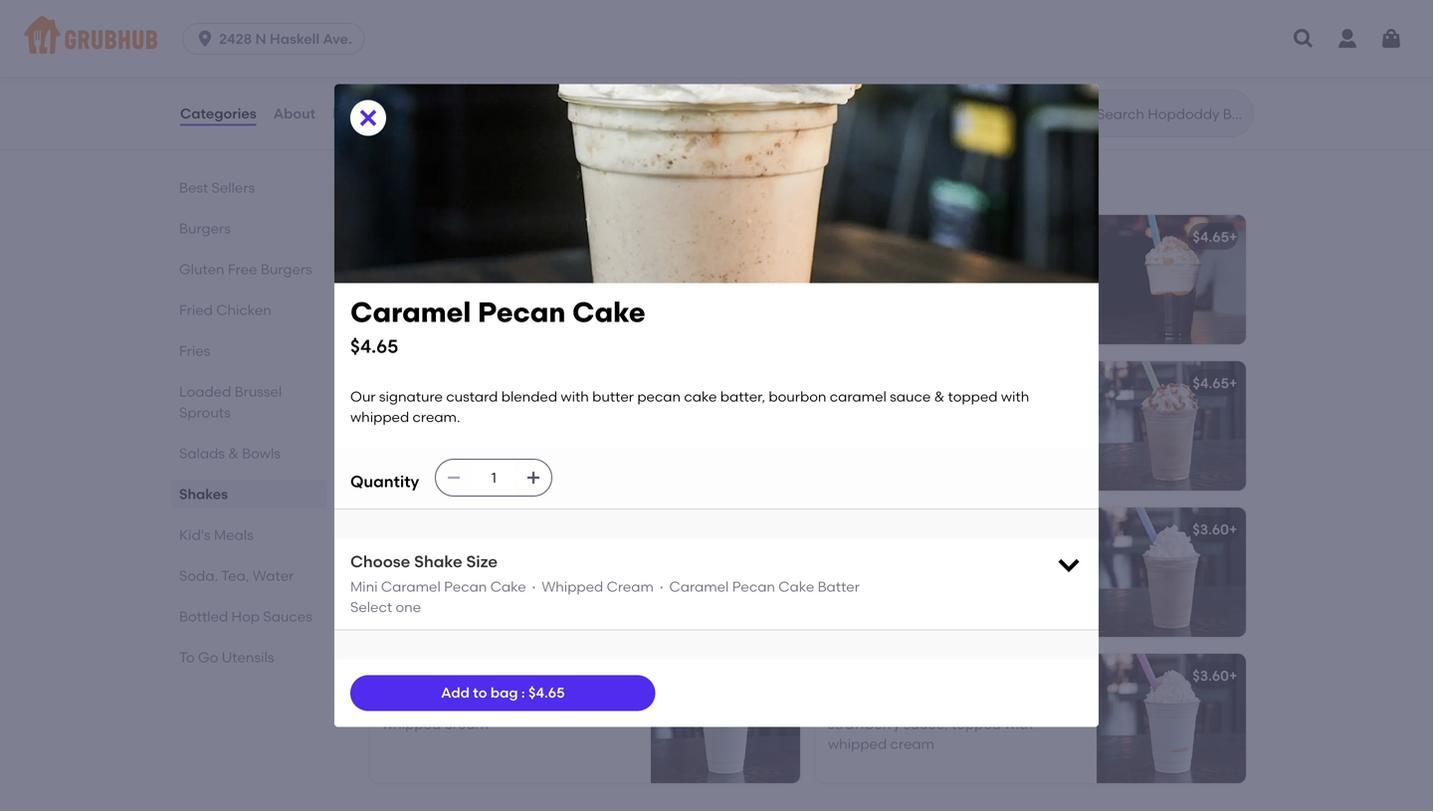 Task type: vqa. For each thing, say whether or not it's contained in the screenshot.
1st MIN from the top
no



Task type: locate. For each thing, give the bounding box(es) containing it.
whipped inside "our signature custard blended with salted caramel sauce & topped with whipped cream"
[[382, 589, 441, 606]]

svg image
[[1379, 27, 1403, 51], [356, 106, 380, 130], [1055, 551, 1083, 578]]

0 horizontal spatial svg image
[[356, 106, 380, 130]]

sauce right "nutella"
[[890, 388, 931, 405]]

1 horizontal spatial shakes
[[366, 147, 441, 172]]

0 horizontal spatial dark
[[828, 423, 859, 440]]

pecan
[[446, 228, 489, 245], [478, 296, 566, 329], [444, 578, 487, 595], [732, 578, 775, 595]]

whipped down strawberry at the bottom
[[828, 736, 887, 753]]

sauce, right strawberry at the bottom
[[904, 715, 948, 732]]

chocolate up pretzels
[[862, 423, 931, 440]]

strawberry shake image
[[1097, 654, 1246, 783]]

$3.60 +
[[1193, 521, 1238, 538], [1193, 667, 1238, 684]]

oreo
[[382, 374, 423, 391]]

shake up size
[[493, 521, 535, 538]]

search icon image
[[1065, 102, 1089, 125]]

whipped inside the classic vanilla shake topped with whipped cream
[[382, 715, 441, 732]]

shake down peanuts. at the top of the page
[[1007, 374, 1049, 391]]

whipped down bourbon
[[860, 337, 919, 354]]

shake right the bar
[[904, 228, 946, 245]]

1 horizontal spatial batter,
[[720, 388, 765, 405]]

salted caramel shake image
[[651, 507, 800, 637]]

1 horizontal spatial cake
[[684, 388, 717, 405]]

salted
[[382, 569, 424, 586]]

2428 n haskell ave. button
[[182, 23, 373, 55]]

sea
[[903, 297, 928, 314], [898, 443, 922, 460]]

nutella chocolate pretzel shake image
[[1097, 361, 1246, 490]]

gluten
[[179, 261, 225, 278]]

mini right "or"
[[466, 175, 489, 189]]

shakes inside shakes order regular or mini
[[366, 147, 441, 172]]

0 vertical spatial chocolate
[[881, 374, 953, 391]]

mini inside choose shake size mini caramel pecan cake ∙ whipped cream ∙ caramel pecan cake batter select one
[[350, 578, 378, 595]]

2 $3.60 from the top
[[1193, 667, 1229, 684]]

salads
[[179, 445, 225, 462]]

our up peanut
[[828, 256, 853, 273]]

signature inside "our signature custard blended with salted caramel sauce & topped with whipped cream"
[[411, 549, 475, 566]]

1 vertical spatial chocolate
[[828, 569, 897, 586]]

sauce, inside our signature custard blended with dark chocolate sauce, nutella, pretzels & sea salt, topped with whipped cream.
[[934, 423, 979, 440]]

2 vertical spatial sauce
[[487, 569, 528, 586]]

our inside our signature custard blended with dark chocolate sauce, nutella, pretzels & sea salt, topped with whipped cream.
[[828, 403, 853, 420]]

chocolate
[[862, 423, 931, 440], [828, 569, 897, 586]]

blended inside our signature custard blended with peanut butter mousse, dark chocolate, sea salt, brothers bond bourbon caramel    sauce, topped with whipped cream & peanuts.
[[979, 256, 1035, 273]]

0 vertical spatial $3.60 +
[[1193, 521, 1238, 538]]

topped inside vanilla custard blended with dark chocolate sauce, topped with whipped cream
[[948, 569, 997, 586]]

1 vertical spatial $3.60 +
[[1193, 667, 1238, 684]]

cream down strawberry at the bottom
[[890, 736, 935, 753]]

sauce down caramel pecan cake
[[442, 297, 483, 314]]

1 horizontal spatial sauce
[[487, 569, 528, 586]]

signature for caramel pecan cake
[[411, 256, 475, 273]]

our for nutella chocolate pretzel shake
[[828, 403, 853, 420]]

& right pretzels
[[884, 443, 894, 460]]

vanilla up batter
[[828, 549, 873, 566]]

caramel
[[382, 228, 442, 245], [350, 296, 471, 329], [430, 521, 490, 538], [381, 578, 441, 595], [669, 578, 729, 595]]

cream
[[503, 374, 550, 391], [607, 578, 654, 595]]

1 horizontal spatial ∙
[[657, 578, 666, 595]]

cream down size
[[444, 589, 489, 606]]

mini inside shakes order regular or mini
[[466, 175, 489, 189]]

bourbon left "nutella"
[[769, 388, 826, 405]]

topped
[[500, 297, 550, 314], [997, 317, 1047, 334], [948, 388, 998, 405], [575, 423, 625, 440], [956, 443, 1006, 460], [545, 569, 595, 586], [948, 569, 997, 586], [524, 695, 574, 712], [952, 715, 1001, 732]]

1 vertical spatial salt,
[[925, 443, 953, 460]]

cream. up cookies
[[444, 317, 492, 334]]

cream down the vanilla
[[444, 715, 489, 732]]

custard inside vanilla custard blended with dark chocolate sauce, topped with whipped cream
[[877, 549, 928, 566]]

∙
[[529, 578, 538, 595], [657, 578, 666, 595]]

cream inside vanilla custard blended with strawberry sauce, topped with whipped cream
[[890, 736, 935, 753]]

salt, inside our signature custard blended with dark chocolate sauce, nutella, pretzels & sea salt, topped with whipped cream.
[[925, 443, 953, 460]]

1 horizontal spatial mini
[[466, 175, 489, 189]]

$3.60 + for our signature custard blended with salted caramel sauce & topped with whipped cream
[[1193, 521, 1238, 538]]

sauce, down chocolate shake
[[900, 569, 944, 586]]

bowls
[[242, 445, 281, 462]]

pecan down "or"
[[446, 228, 489, 245]]

1 $3.60 + from the top
[[1193, 521, 1238, 538]]

chocolate down chocolate shake
[[828, 569, 897, 586]]

salt, down mousse,
[[931, 297, 959, 314]]

2428 n haskell ave.
[[219, 30, 352, 47]]

∙ left whipped
[[529, 578, 538, 595]]

1 $3.60 from the top
[[1193, 521, 1229, 538]]

pecan
[[427, 277, 471, 293], [637, 388, 681, 405]]

0 vertical spatial chocolate
[[862, 423, 931, 440]]

signature down the bar
[[857, 256, 921, 273]]

svg image
[[1292, 27, 1316, 51], [195, 29, 215, 49], [446, 470, 462, 486], [526, 470, 542, 486]]

cream. down cookie
[[476, 443, 524, 460]]

vanilla for vanilla custard blended with strawberry sauce, topped with whipped cream
[[828, 695, 873, 712]]

caramel down mousse,
[[889, 317, 946, 334]]

cream down chocolate shake
[[890, 589, 935, 606]]

signature for salted caramel shake
[[411, 549, 475, 566]]

topped inside our signature custard blended with peanut butter mousse, dark chocolate, sea salt, brothers bond bourbon caramel    sauce, topped with whipped cream & peanuts.
[[997, 317, 1047, 334]]

vanilla inside vanilla custard blended with dark chocolate sauce, topped with whipped cream
[[828, 549, 873, 566]]

shakes down salads
[[179, 486, 228, 503]]

2 horizontal spatial svg image
[[1379, 27, 1403, 51]]

topped inside the classic vanilla shake topped with whipped cream
[[524, 695, 574, 712]]

chocolate up batter
[[828, 521, 900, 538]]

caramel inside our signature custard blended with peanut butter mousse, dark chocolate, sea salt, brothers bond bourbon caramel    sauce, topped with whipped cream & peanuts.
[[889, 317, 946, 334]]

salt,
[[931, 297, 959, 314], [925, 443, 953, 460]]

2 $3.60 + from the top
[[1193, 667, 1238, 684]]

signature inside our signature custard blended with dark chocolate sauce, nutella, pretzels & sea salt, topped with whipped cream.
[[857, 403, 921, 420]]

our left oreo
[[350, 388, 376, 405]]

2 ∙ from the left
[[657, 578, 666, 595]]

pecan up n'
[[478, 296, 566, 329]]

whipped inside our signature custard blended with dark chocolate sauce, nutella, pretzels & sea salt, topped with whipped cream.
[[828, 463, 887, 480]]

0 vertical spatial our signature custard blended with butter pecan cake batter, bourbon caramel sauce & topped with whipped cream.
[[382, 256, 621, 334]]

cream. inside our signature custard blended with dark chocolate sauce, nutella, pretzels & sea salt, topped with whipped cream.
[[890, 463, 938, 480]]

2 horizontal spatial butter
[[880, 277, 922, 293]]

custard inside vanilla custard blended with strawberry sauce, topped with whipped cream
[[877, 695, 928, 712]]

0 vertical spatial pecan
[[427, 277, 471, 293]]

butter
[[382, 277, 424, 293], [880, 277, 922, 293], [592, 388, 634, 405]]

1 vertical spatial pecan
[[637, 388, 681, 405]]

free
[[228, 261, 257, 278]]

2 horizontal spatial dark
[[1023, 549, 1054, 566]]

whipped down oreo
[[350, 408, 409, 425]]

main navigation navigation
[[0, 0, 1433, 78]]

whipped inside vanilla custard blended with dark chocolate sauce, topped with whipped cream
[[828, 589, 887, 606]]

$4.65 + for our signature custard blended with butter pecan cake batter, bourbon caramel sauce & topped with whipped cream.
[[747, 228, 792, 245]]

0 horizontal spatial ∙
[[529, 578, 538, 595]]

2 vertical spatial svg image
[[1055, 551, 1083, 578]]

caramel down salted caramel shake
[[427, 569, 484, 586]]

signature for nutella chocolate pretzel shake
[[857, 403, 921, 420]]

signature up "oreo®"
[[411, 403, 475, 420]]

$3.60
[[1193, 521, 1229, 538], [1193, 667, 1229, 684]]

signature
[[411, 256, 475, 273], [857, 256, 921, 273], [379, 388, 443, 405], [411, 403, 475, 420], [857, 403, 921, 420], [411, 549, 475, 566]]

pecan inside caramel pecan cake $4.65
[[478, 296, 566, 329]]

sauce,
[[949, 317, 993, 334], [934, 423, 979, 440], [900, 569, 944, 586], [904, 715, 948, 732]]

whipped down "salted"
[[382, 589, 441, 606]]

batter,
[[510, 277, 555, 293], [720, 388, 765, 405]]

topped inside "our signature custard blended with salted caramel sauce & topped with whipped cream"
[[545, 569, 595, 586]]

0 horizontal spatial bourbon
[[559, 277, 616, 293]]

custard
[[478, 256, 530, 273], [924, 256, 976, 273], [446, 388, 498, 405], [478, 403, 530, 420], [924, 403, 976, 420], [478, 549, 530, 566], [877, 549, 928, 566], [877, 695, 928, 712]]

0 vertical spatial sauce
[[442, 297, 483, 314]]

sauce, down 'brothers'
[[949, 317, 993, 334]]

burgers right free at the top left of page
[[261, 261, 312, 278]]

sauce inside "our signature custard blended with salted caramel sauce & topped with whipped cream"
[[487, 569, 528, 586]]

loaded brussel sprouts
[[179, 383, 282, 421]]

1 vertical spatial shakes
[[179, 486, 228, 503]]

sprouts
[[179, 404, 231, 421]]

0 vertical spatial svg image
[[1379, 27, 1403, 51]]

1 vertical spatial mini
[[350, 578, 378, 595]]

whipped inside our signature custard blended with real oreo® cookie pieces & topped with whipped cream.
[[414, 443, 473, 460]]

our up "real"
[[382, 403, 408, 420]]

whipped inside our signature custard blended with peanut butter mousse, dark chocolate, sea salt, brothers bond bourbon caramel    sauce, topped with whipped cream & peanuts.
[[860, 337, 919, 354]]

cream inside vanilla custard blended with dark chocolate sauce, topped with whipped cream
[[890, 589, 935, 606]]

cream up nutella chocolate pretzel shake
[[922, 337, 966, 354]]

whipped
[[382, 317, 441, 334], [860, 337, 919, 354], [350, 408, 409, 425], [414, 443, 473, 460], [828, 463, 887, 480], [382, 589, 441, 606], [828, 589, 887, 606], [382, 715, 441, 732], [828, 736, 887, 753]]

2 vertical spatial vanilla
[[828, 695, 873, 712]]

1 vertical spatial chocolate
[[828, 521, 900, 538]]

cake
[[474, 277, 507, 293], [684, 388, 717, 405]]

cream.
[[444, 317, 492, 334], [413, 408, 460, 425], [476, 443, 524, 460], [890, 463, 938, 480]]

1 vertical spatial cream
[[607, 578, 654, 595]]

& up pretzel
[[970, 337, 980, 354]]

1 horizontal spatial dark
[[984, 277, 1015, 293]]

0 vertical spatial batter,
[[510, 277, 555, 293]]

sea inside our signature custard blended with peanut butter mousse, dark chocolate, sea salt, brothers bond bourbon caramel    sauce, topped with whipped cream & peanuts.
[[903, 297, 928, 314]]

mini
[[466, 175, 489, 189], [350, 578, 378, 595]]

fried
[[179, 302, 213, 318]]

sauce, inside vanilla custard blended with strawberry sauce, topped with whipped cream
[[904, 715, 948, 732]]

0 horizontal spatial mini
[[350, 578, 378, 595]]

1 vertical spatial svg image
[[356, 106, 380, 130]]

chocolate left pretzel
[[881, 374, 953, 391]]

custard inside our signature custard blended with dark chocolate sauce, nutella, pretzels & sea salt, topped with whipped cream.
[[924, 403, 976, 420]]

vanilla
[[828, 549, 873, 566], [382, 667, 429, 684], [828, 695, 873, 712]]

order
[[366, 175, 400, 189]]

nutella chocolate pretzel shake
[[828, 374, 1049, 391]]

shake
[[904, 228, 946, 245], [554, 374, 596, 391], [1007, 374, 1049, 391], [493, 521, 535, 538], [903, 521, 945, 538], [414, 552, 462, 571], [432, 667, 474, 684]]

1 horizontal spatial svg image
[[1055, 551, 1083, 578]]

shakes order regular or mini
[[366, 147, 489, 189]]

our inside our signature custard blended with real oreo® cookie pieces & topped with whipped cream.
[[382, 403, 408, 420]]

haskell
[[270, 30, 320, 47]]

our down caramel pecan cake
[[382, 256, 408, 273]]

sea down mousse,
[[903, 297, 928, 314]]

loaded
[[179, 383, 231, 400]]

cake inside caramel pecan cake $4.65
[[572, 296, 646, 329]]

0 vertical spatial salt,
[[931, 297, 959, 314]]

our inside "our signature custard blended with salted caramel sauce & topped with whipped cream"
[[382, 549, 408, 566]]

1 vertical spatial dark
[[828, 423, 859, 440]]

svg image inside 2428 n haskell ave. button
[[195, 29, 215, 49]]

vanilla custard blended with strawberry sauce, topped with whipped cream
[[828, 695, 1033, 753]]

whipped down chocolate shake
[[828, 589, 887, 606]]

0 vertical spatial cake
[[474, 277, 507, 293]]

select
[[350, 599, 392, 616]]

0 vertical spatial $3.60
[[1193, 521, 1229, 538]]

whipped up oreo
[[382, 317, 441, 334]]

to
[[473, 684, 487, 701]]

whipped down pretzels
[[828, 463, 887, 480]]

1 horizontal spatial bourbon
[[769, 388, 826, 405]]

0 vertical spatial sea
[[903, 297, 928, 314]]

mini up the select
[[350, 578, 378, 595]]

& right size
[[532, 569, 542, 586]]

topped inside our signature custard blended with real oreo® cookie pieces & topped with whipped cream.
[[575, 423, 625, 440]]

signature up "real"
[[379, 388, 443, 405]]

topped inside our signature custard blended with dark chocolate sauce, nutella, pretzels & sea salt, topped with whipped cream.
[[956, 443, 1006, 460]]

vanilla
[[434, 695, 478, 712]]

shakes up order
[[366, 147, 441, 172]]

signature for candy bar shake
[[857, 256, 921, 273]]

vanilla up classic
[[382, 667, 429, 684]]

$4.65 + for our signature custard blended with dark chocolate sauce, nutella, pretzels & sea salt, topped with whipped cream.
[[1193, 374, 1238, 391]]

signature down caramel pecan cake
[[411, 256, 475, 273]]

0 vertical spatial shakes
[[366, 147, 441, 172]]

burgers up gluten at the top of the page
[[179, 220, 231, 237]]

sauce, inside our signature custard blended with peanut butter mousse, dark chocolate, sea salt, brothers bond bourbon caramel    sauce, topped with whipped cream & peanuts.
[[949, 317, 993, 334]]

whipped down "oreo®"
[[414, 443, 473, 460]]

& right pieces
[[562, 423, 572, 440]]

bourbon up caramel pecan cake $4.65 on the top left
[[559, 277, 616, 293]]

our signature custard blended with butter pecan cake batter, bourbon caramel sauce & topped with whipped cream.
[[382, 256, 621, 334], [350, 388, 1033, 425]]

fried chicken
[[179, 302, 271, 318]]

2428
[[219, 30, 252, 47]]

vanilla inside vanilla custard blended with strawberry sauce, topped with whipped cream
[[828, 695, 873, 712]]

our down "nutella"
[[828, 403, 853, 420]]

cream. up chocolate shake
[[890, 463, 938, 480]]

sauce left whipped
[[487, 569, 528, 586]]

chocolate,
[[828, 297, 900, 314]]

$4.65 inside caramel pecan cake $4.65
[[350, 335, 398, 357]]

sauce, down nutella chocolate pretzel shake
[[934, 423, 979, 440]]

vanilla up strawberry at the bottom
[[828, 695, 873, 712]]

0 vertical spatial dark
[[984, 277, 1015, 293]]

signature inside our signature custard blended with real oreo® cookie pieces & topped with whipped cream.
[[411, 403, 475, 420]]

0 vertical spatial burgers
[[179, 220, 231, 237]]

0 horizontal spatial shakes
[[179, 486, 228, 503]]

signature down "nutella"
[[857, 403, 921, 420]]

cream right n'
[[503, 374, 550, 391]]

sea right pretzels
[[898, 443, 922, 460]]

hop
[[231, 608, 260, 625]]

cream. inside our signature custard blended with real oreo® cookie pieces & topped with whipped cream.
[[476, 443, 524, 460]]

salt, down nutella chocolate pretzel shake
[[925, 443, 953, 460]]

shakes
[[366, 147, 441, 172], [179, 486, 228, 503]]

∙ right whipped
[[657, 578, 666, 595]]

dark inside vanilla custard blended with dark chocolate sauce, topped with whipped cream
[[1023, 549, 1054, 566]]

$3.60 + for classic vanilla shake topped with whipped cream
[[1193, 667, 1238, 684]]

1 vertical spatial sea
[[898, 443, 922, 460]]

dark
[[984, 277, 1015, 293], [828, 423, 859, 440], [1023, 549, 1054, 566]]

1 vertical spatial $3.60
[[1193, 667, 1229, 684]]

2 vertical spatial dark
[[1023, 549, 1054, 566]]

shake down salted caramel shake
[[414, 552, 462, 571]]

& inside our signature custard blended with peanut butter mousse, dark chocolate, sea salt, brothers bond bourbon caramel    sauce, topped with whipped cream & peanuts.
[[970, 337, 980, 354]]

2 horizontal spatial sauce
[[890, 388, 931, 405]]

bottled
[[179, 608, 228, 625]]

signature down salted caramel shake
[[411, 549, 475, 566]]

signature inside our signature custard blended with peanut butter mousse, dark chocolate, sea salt, brothers bond bourbon caramel    sauce, topped with whipped cream & peanuts.
[[857, 256, 921, 273]]

0 vertical spatial vanilla
[[828, 549, 873, 566]]

1 vertical spatial burgers
[[261, 261, 312, 278]]

nutella,
[[982, 423, 1034, 440]]

whipped down classic
[[382, 715, 441, 732]]

1 horizontal spatial cream
[[607, 578, 654, 595]]

1 vertical spatial vanilla
[[382, 667, 429, 684]]

brothers
[[962, 297, 1019, 314]]

0 horizontal spatial cake
[[474, 277, 507, 293]]

our inside our signature custard blended with peanut butter mousse, dark chocolate, sea salt, brothers bond bourbon caramel    sauce, topped with whipped cream & peanuts.
[[828, 256, 853, 273]]

reviews button
[[331, 78, 389, 149]]

burgers
[[179, 220, 231, 237], [261, 261, 312, 278]]

0 vertical spatial mini
[[466, 175, 489, 189]]

our up "salted"
[[382, 549, 408, 566]]

0 vertical spatial cream
[[503, 374, 550, 391]]

$4.65
[[747, 228, 783, 245], [1193, 228, 1229, 245], [350, 335, 398, 357], [747, 374, 783, 391], [1193, 374, 1229, 391], [747, 521, 783, 538], [529, 684, 565, 701]]

cream right whipped
[[607, 578, 654, 595]]

+ for our signature custard blended with butter pecan cake batter, bourbon caramel sauce & topped with whipped cream.
[[783, 228, 792, 245]]

with
[[593, 256, 621, 273], [1038, 256, 1067, 273], [553, 297, 582, 314], [828, 337, 856, 354], [561, 388, 589, 405], [1001, 388, 1029, 405], [593, 403, 621, 420], [1038, 403, 1067, 420], [382, 443, 410, 460], [1009, 443, 1038, 460], [593, 549, 621, 566], [991, 549, 1019, 566], [599, 569, 627, 586], [1001, 569, 1029, 586], [577, 695, 606, 712], [991, 695, 1019, 712], [1005, 715, 1033, 732]]



Task type: describe. For each thing, give the bounding box(es) containing it.
caramel pecan cake
[[382, 228, 528, 245]]

& inside "our signature custard blended with salted caramel sauce & topped with whipped cream"
[[532, 569, 542, 586]]

1 horizontal spatial butter
[[592, 388, 634, 405]]

+ for our signature custard blended with salted caramel sauce & topped with whipped cream
[[783, 521, 792, 538]]

our signature custard blended with peanut butter mousse, dark chocolate, sea salt, brothers bond bourbon caramel    sauce, topped with whipped cream & peanuts.
[[828, 256, 1067, 354]]

reviews
[[332, 105, 388, 122]]

:
[[521, 684, 525, 701]]

cream inside "our signature custard blended with salted caramel sauce & topped with whipped cream"
[[444, 589, 489, 606]]

pretzel
[[957, 374, 1004, 391]]

sauce, inside vanilla custard blended with dark chocolate sauce, topped with whipped cream
[[900, 569, 944, 586]]

classic vanilla shake topped with whipped cream
[[382, 695, 606, 732]]

bond
[[1022, 297, 1057, 314]]

vanilla for vanilla shake
[[382, 667, 429, 684]]

0 horizontal spatial pecan
[[427, 277, 471, 293]]

topped inside vanilla custard blended with strawberry sauce, topped with whipped cream
[[952, 715, 1001, 732]]

0 horizontal spatial burgers
[[179, 220, 231, 237]]

strawberry
[[828, 715, 900, 732]]

vanilla for vanilla custard blended with dark chocolate sauce, topped with whipped cream
[[828, 549, 873, 566]]

$4.65 + for our signature custard blended with salted caramel sauce & topped with whipped cream
[[747, 521, 792, 538]]

candy
[[828, 228, 874, 245]]

blended inside vanilla custard blended with dark chocolate sauce, topped with whipped cream
[[932, 549, 988, 566]]

regular
[[403, 175, 448, 189]]

whipped
[[542, 578, 603, 595]]

& inside our signature custard blended with dark chocolate sauce, nutella, pretzels & sea salt, topped with whipped cream.
[[884, 443, 894, 460]]

Search Hopdoddy Burger Bar search field
[[1095, 105, 1247, 123]]

the primetime as a bowl image
[[1097, 0, 1246, 105]]

peanut
[[828, 277, 877, 293]]

water
[[253, 567, 294, 584]]

our signature custard blended with real oreo® cookie pieces & topped with whipped cream.
[[382, 403, 625, 460]]

salt, inside our signature custard blended with peanut butter mousse, dark chocolate, sea salt, brothers bond bourbon caramel    sauce, topped with whipped cream & peanuts.
[[931, 297, 959, 314]]

oreo®
[[411, 423, 460, 440]]

sellers
[[212, 179, 255, 196]]

pecan left batter
[[732, 578, 775, 595]]

classic
[[382, 695, 431, 712]]

0 horizontal spatial cream
[[503, 374, 550, 391]]

bourbon
[[828, 317, 886, 334]]

vanilla shake
[[382, 667, 474, 684]]

cookies
[[426, 374, 482, 391]]

shake up vanilla custard blended with dark chocolate sauce, topped with whipped cream
[[903, 521, 945, 538]]

best sellers
[[179, 179, 255, 196]]

go
[[198, 649, 218, 666]]

+ for vanilla custard blended with dark chocolate sauce, topped with whipped cream
[[1229, 521, 1238, 538]]

bag
[[491, 684, 518, 701]]

sea inside our signature custard blended with dark chocolate sauce, nutella, pretzels & sea salt, topped with whipped cream.
[[898, 443, 922, 460]]

1 vertical spatial bourbon
[[769, 388, 826, 405]]

1 horizontal spatial pecan
[[637, 388, 681, 405]]

$3.60 for our signature custard blended with salted caramel sauce & topped with whipped cream
[[1193, 521, 1229, 538]]

caramel up pretzels
[[830, 388, 887, 405]]

soda,
[[179, 567, 218, 584]]

our signature custard blended with salted caramel sauce & topped with whipped cream
[[382, 549, 627, 606]]

$3.60 for classic vanilla shake topped with whipped cream
[[1193, 667, 1229, 684]]

oreo cookies n' cream shake
[[382, 374, 596, 391]]

fries
[[179, 342, 210, 359]]

1 vertical spatial our signature custard blended with butter pecan cake batter, bourbon caramel sauce & topped with whipped cream.
[[350, 388, 1033, 425]]

salads & bowls
[[179, 445, 281, 462]]

shakes for shakes order regular or mini
[[366, 147, 441, 172]]

vanilla shake image
[[651, 654, 800, 783]]

cream. down cookies
[[413, 408, 460, 425]]

shake up pieces
[[554, 374, 596, 391]]

chocolate shake image
[[1097, 507, 1246, 637]]

utensils
[[222, 649, 274, 666]]

caramel pecan cake image
[[651, 215, 800, 344]]

choose
[[350, 552, 410, 571]]

our for candy bar shake
[[828, 256, 853, 273]]

0 horizontal spatial sauce
[[442, 297, 483, 314]]

nashville chicken as a bowl image
[[651, 0, 800, 105]]

pecan down size
[[444, 578, 487, 595]]

to
[[179, 649, 195, 666]]

& inside our signature custard blended with real oreo® cookie pieces & topped with whipped cream.
[[562, 423, 572, 440]]

add
[[441, 684, 470, 701]]

brussel
[[235, 383, 282, 400]]

butter inside our signature custard blended with peanut butter mousse, dark chocolate, sea salt, brothers bond bourbon caramel    sauce, topped with whipped cream & peanuts.
[[880, 277, 922, 293]]

chicken
[[216, 302, 271, 318]]

categories
[[180, 105, 256, 122]]

nutella
[[828, 374, 878, 391]]

our for salted caramel shake
[[382, 549, 408, 566]]

salted caramel shake
[[382, 521, 535, 538]]

peanuts.
[[983, 337, 1042, 354]]

1 vertical spatial sauce
[[890, 388, 931, 405]]

pretzels
[[828, 443, 880, 460]]

+ for our signature custard blended with peanut butter mousse, dark chocolate, sea salt, brothers bond bourbon caramel    sauce, topped with whipped cream & peanuts.
[[1229, 228, 1238, 245]]

mousse,
[[925, 277, 981, 293]]

categories button
[[179, 78, 257, 149]]

chocolate shake
[[828, 521, 945, 538]]

batter
[[818, 578, 860, 595]]

shake up add
[[432, 667, 474, 684]]

vanilla custard blended with dark chocolate sauce, topped with whipped cream
[[828, 549, 1054, 606]]

blended inside vanilla custard blended with strawberry sauce, topped with whipped cream
[[932, 695, 988, 712]]

custard inside "our signature custard blended with salted caramel sauce & topped with whipped cream"
[[478, 549, 530, 566]]

$4.65 + for our signature custard blended with peanut butter mousse, dark chocolate, sea salt, brothers bond bourbon caramel    sauce, topped with whipped cream & peanuts.
[[1193, 228, 1238, 245]]

oreo cookies n' cream shake image
[[651, 361, 800, 490]]

or
[[451, 175, 463, 189]]

sauces
[[263, 608, 312, 625]]

custard inside our signature custard blended with real oreo® cookie pieces & topped with whipped cream.
[[478, 403, 530, 420]]

blended inside our signature custard blended with real oreo® cookie pieces & topped with whipped cream.
[[533, 403, 589, 420]]

Input item quantity number field
[[472, 460, 516, 496]]

n'
[[485, 374, 500, 391]]

1 vertical spatial cake
[[684, 388, 717, 405]]

1 ∙ from the left
[[529, 578, 538, 595]]

caramel pecan cake $4.65
[[350, 296, 646, 357]]

caramel inside "our signature custard blended with salted caramel sauce & topped with whipped cream"
[[427, 569, 484, 586]]

shake inside choose shake size mini caramel pecan cake ∙ whipped cream ∙ caramel pecan cake batter select one
[[414, 552, 462, 571]]

add to bag : $4.65
[[441, 684, 565, 701]]

1 vertical spatial batter,
[[720, 388, 765, 405]]

gluten free burgers
[[179, 261, 312, 278]]

about button
[[272, 78, 317, 149]]

with inside the classic vanilla shake topped with whipped cream
[[577, 695, 606, 712]]

soda, tea, water
[[179, 567, 294, 584]]

chocolate inside our signature custard blended with dark chocolate sauce, nutella, pretzels & sea salt, topped with whipped cream.
[[862, 423, 931, 440]]

signature for oreo cookies n' cream shake
[[411, 403, 475, 420]]

& down caramel pecan cake
[[486, 297, 497, 314]]

dark inside our signature custard blended with peanut butter mousse, dark chocolate, sea salt, brothers bond bourbon caramel    sauce, topped with whipped cream & peanuts.
[[984, 277, 1015, 293]]

best
[[179, 179, 208, 196]]

cream inside the classic vanilla shake topped with whipped cream
[[444, 715, 489, 732]]

dark inside our signature custard blended with dark chocolate sauce, nutella, pretzels & sea salt, topped with whipped cream.
[[828, 423, 859, 440]]

real
[[382, 423, 408, 440]]

chocolate inside vanilla custard blended with dark chocolate sauce, topped with whipped cream
[[828, 569, 897, 586]]

ave.
[[323, 30, 352, 47]]

& left pretzel
[[934, 388, 945, 405]]

custard inside our signature custard blended with peanut butter mousse, dark chocolate, sea salt, brothers bond bourbon caramel    sauce, topped with whipped cream & peanuts.
[[924, 256, 976, 273]]

kid's
[[179, 526, 211, 543]]

caramel up oreo
[[382, 297, 439, 314]]

0 horizontal spatial butter
[[382, 277, 424, 293]]

salted
[[382, 521, 427, 538]]

cream inside choose shake size mini caramel pecan cake ∙ whipped cream ∙ caramel pecan cake batter select one
[[607, 578, 654, 595]]

& left "bowls"
[[228, 445, 239, 462]]

1 horizontal spatial burgers
[[261, 261, 312, 278]]

caramel inside caramel pecan cake $4.65
[[350, 296, 471, 329]]

our for caramel pecan cake
[[382, 256, 408, 273]]

size
[[466, 552, 498, 571]]

candy bar shake
[[828, 228, 946, 245]]

about
[[273, 105, 316, 122]]

quantity
[[350, 472, 419, 491]]

0 horizontal spatial batter,
[[510, 277, 555, 293]]

to go utensils
[[179, 649, 274, 666]]

candy bar shake image
[[1097, 215, 1246, 344]]

choose shake size mini caramel pecan cake ∙ whipped cream ∙ caramel pecan cake batter select one
[[350, 552, 860, 616]]

blended inside "our signature custard blended with salted caramel sauce & topped with whipped cream"
[[533, 549, 589, 566]]

0 vertical spatial bourbon
[[559, 277, 616, 293]]

meals
[[214, 526, 253, 543]]

shakes for shakes
[[179, 486, 228, 503]]

kid's meals
[[179, 526, 253, 543]]

bar
[[877, 228, 901, 245]]

n
[[255, 30, 266, 47]]

cookie
[[463, 423, 511, 440]]

blended inside our signature custard blended with dark chocolate sauce, nutella, pretzels & sea salt, topped with whipped cream.
[[979, 403, 1035, 420]]

whipped inside vanilla custard blended with strawberry sauce, topped with whipped cream
[[828, 736, 887, 753]]

our signature custard blended with dark chocolate sauce, nutella, pretzels & sea salt, topped with whipped cream.
[[828, 403, 1067, 480]]

svg image inside main navigation navigation
[[1379, 27, 1403, 51]]

cream inside our signature custard blended with peanut butter mousse, dark chocolate, sea salt, brothers bond bourbon caramel    sauce, topped with whipped cream & peanuts.
[[922, 337, 966, 354]]

our for oreo cookies n' cream shake
[[382, 403, 408, 420]]

one
[[396, 599, 421, 616]]

+ for our signature custard blended with dark chocolate sauce, nutella, pretzels & sea salt, topped with whipped cream.
[[1229, 374, 1238, 391]]

pieces
[[514, 423, 558, 440]]

tea,
[[221, 567, 249, 584]]

bottled hop sauces
[[179, 608, 312, 625]]



